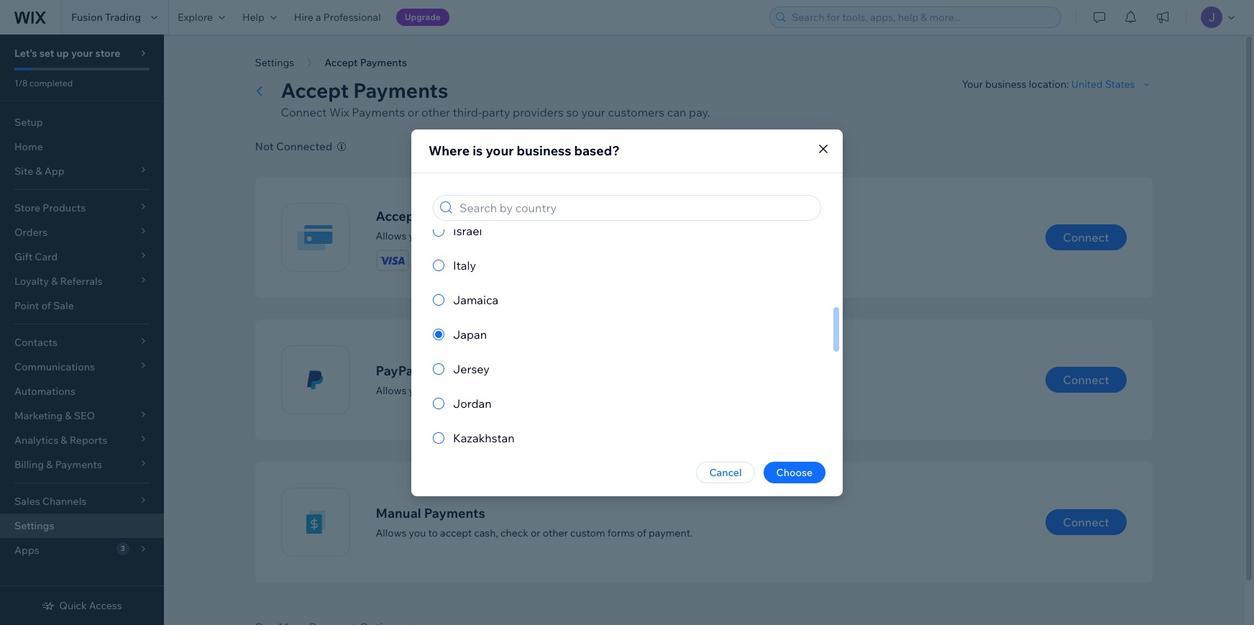 Task type: describe. For each thing, give the bounding box(es) containing it.
connect button for paypal
[[1046, 367, 1127, 393]]

others.
[[734, 229, 766, 242]]

let's set up your store
[[14, 47, 120, 60]]

states
[[1106, 78, 1136, 91]]

cards,
[[543, 229, 571, 242]]

your inside the sidebar element
[[71, 47, 93, 60]]

automations
[[14, 385, 75, 398]]

with
[[545, 208, 572, 224]]

debit
[[516, 229, 541, 242]]

allows inside the paypal allows you to accept paypal and pay later payments.
[[376, 384, 407, 397]]

connect inside accept payments connect wix payments or other third-party providers so your customers can pay.
[[281, 105, 327, 119]]

settings for settings button
[[255, 56, 294, 69]]

your inside accept payments connect wix payments or other third-party providers so your customers can pay.
[[582, 105, 606, 119]]

up
[[56, 47, 69, 60]]

accept inside the paypal allows you to accept paypal and pay later payments.
[[440, 384, 472, 397]]

wix inside accept payments connect wix payments or other third-party providers so your customers can pay.
[[329, 105, 349, 119]]

affirm
[[682, 229, 712, 242]]

google
[[625, 229, 659, 242]]

or inside manual payments allows you to accept cash, check or other custom forms of payment.
[[531, 526, 541, 539]]

of inside point of sale link
[[41, 299, 51, 312]]

1 , from the left
[[620, 229, 622, 242]]

0 vertical spatial paypal
[[376, 362, 417, 379]]

help button
[[234, 0, 286, 35]]

pay inside the paypal allows you to accept paypal and pay later payments.
[[528, 384, 545, 397]]

kazakhstan
[[453, 431, 515, 445]]

united
[[1072, 78, 1103, 91]]

fusion
[[71, 11, 103, 24]]

0 horizontal spatial business
[[517, 142, 572, 159]]

let's
[[14, 47, 37, 60]]

automations link
[[0, 379, 164, 404]]

home link
[[0, 135, 164, 159]]

of inside manual payments allows you to accept cash, check or other custom forms of payment.
[[637, 526, 647, 539]]

upgrade button
[[396, 9, 450, 26]]

connect for allows you to accept cash, check or other custom forms of payment.
[[1063, 515, 1110, 530]]

you inside manual payments allows you to accept cash, check or other custom forms of payment.
[[409, 526, 426, 539]]

point of sale link
[[0, 294, 164, 318]]

1 to from the top
[[428, 229, 438, 242]]

fusion trading
[[71, 11, 141, 24]]

access
[[89, 599, 122, 612]]

1 accept from the top
[[440, 229, 472, 242]]

not
[[255, 140, 274, 153]]

choose
[[777, 466, 813, 479]]

visa image
[[377, 250, 408, 270]]

customers
[[608, 105, 665, 119]]

connected
[[276, 140, 333, 153]]

payments for accept payments
[[353, 78, 448, 103]]

setup
[[14, 116, 43, 129]]

professional
[[324, 11, 381, 24]]

point
[[14, 299, 39, 312]]

1 vertical spatial payments
[[352, 105, 405, 119]]

payments for manual payments
[[424, 505, 485, 521]]

1 horizontal spatial and
[[714, 229, 732, 242]]

can
[[668, 105, 687, 119]]

is
[[473, 142, 483, 159]]

japan
[[453, 327, 487, 341]]

sale
[[53, 299, 74, 312]]

2 , from the left
[[678, 229, 680, 242]]

custom
[[570, 526, 606, 539]]

set
[[39, 47, 54, 60]]

mastercard image
[[415, 250, 447, 270]]

1 you from the top
[[409, 229, 426, 242]]

accept inside manual payments allows you to accept cash, check or other custom forms of payment.
[[440, 526, 472, 539]]

other inside manual payments allows you to accept cash, check or other custom forms of payment.
[[543, 526, 568, 539]]

paypal allows you to accept paypal and pay later payments.
[[376, 362, 623, 397]]

quick access button
[[42, 599, 122, 612]]

or for payments
[[408, 105, 419, 119]]

apple
[[573, 229, 601, 242]]

cards
[[505, 208, 542, 224]]

based?
[[575, 142, 620, 159]]

united states button
[[1072, 78, 1153, 91]]

check
[[501, 526, 529, 539]]

1 vertical spatial wix
[[575, 208, 598, 224]]

later
[[547, 384, 571, 397]]

settings link
[[0, 514, 164, 538]]

connect button for manual payments
[[1046, 509, 1127, 535]]

and inside the paypal allows you to accept paypal and pay later payments.
[[508, 384, 525, 397]]

manual
[[376, 505, 421, 521]]

your
[[962, 78, 984, 91]]

italy
[[453, 258, 476, 272]]

providers
[[513, 105, 564, 119]]

allows you to accept credit or debit cards, apple pay , google pay , affirm and others.
[[376, 229, 766, 242]]

to inside manual payments allows you to accept cash, check or other custom forms of payment.
[[428, 526, 438, 539]]



Task type: locate. For each thing, give the bounding box(es) containing it.
wix up apple
[[575, 208, 598, 224]]

jordan
[[453, 396, 492, 410]]

1 vertical spatial business
[[517, 142, 572, 159]]

your right is
[[486, 142, 514, 159]]

1 horizontal spatial accept
[[376, 208, 420, 224]]

a
[[316, 11, 321, 24]]

1 horizontal spatial paypal
[[474, 384, 505, 397]]

israel
[[453, 223, 482, 238]]

1 vertical spatial accept
[[440, 384, 472, 397]]

0 horizontal spatial accept
[[281, 78, 349, 103]]

wix
[[329, 105, 349, 119], [575, 208, 598, 224]]

of left sale
[[41, 299, 51, 312]]

1 vertical spatial connect button
[[1046, 367, 1127, 393]]

accept down settings button
[[281, 78, 349, 103]]

accept
[[281, 78, 349, 103], [376, 208, 420, 224]]

1 horizontal spatial settings
[[255, 56, 294, 69]]

1 horizontal spatial wix
[[575, 208, 598, 224]]

hire a professional
[[294, 11, 381, 24]]

you
[[409, 229, 426, 242], [409, 384, 426, 397], [409, 526, 426, 539]]

, left google
[[620, 229, 622, 242]]

to up the mastercard icon
[[428, 229, 438, 242]]

settings inside "link"
[[14, 519, 54, 532]]

or inside accept payments connect wix payments or other third-party providers so your customers can pay.
[[408, 105, 419, 119]]

3 connect button from the top
[[1046, 509, 1127, 535]]

1 vertical spatial you
[[409, 384, 426, 397]]

1 allows from the top
[[376, 229, 407, 242]]

2 vertical spatial payments
[[424, 505, 485, 521]]

2 vertical spatial or
[[531, 526, 541, 539]]

location:
[[1029, 78, 1070, 91]]

1 horizontal spatial ,
[[678, 229, 680, 242]]

1 vertical spatial of
[[637, 526, 647, 539]]

not connected
[[255, 140, 333, 153]]

2 horizontal spatial pay
[[662, 229, 678, 242]]

2 allows from the top
[[376, 384, 407, 397]]

pay
[[604, 229, 620, 242], [662, 229, 678, 242], [528, 384, 545, 397]]

settings inside button
[[255, 56, 294, 69]]

to left cash,
[[428, 526, 438, 539]]

0 vertical spatial to
[[428, 229, 438, 242]]

accept for payments
[[281, 78, 349, 103]]

to left jordan
[[428, 384, 438, 397]]

accept inside accept payments connect wix payments or other third-party providers so your customers can pay.
[[281, 78, 349, 103]]

1 vertical spatial or
[[504, 229, 514, 242]]

wix up connected
[[329, 105, 349, 119]]

setup link
[[0, 110, 164, 135]]

and right affirm
[[714, 229, 732, 242]]

connect for allows you to accept paypal and pay later payments.
[[1063, 373, 1110, 387]]

store
[[95, 47, 120, 60]]

0 vertical spatial accept
[[440, 229, 472, 242]]

1/8
[[14, 78, 28, 88]]

or right the check
[[531, 526, 541, 539]]

cancel button
[[697, 462, 755, 483]]

1 horizontal spatial of
[[637, 526, 647, 539]]

credit
[[474, 229, 502, 242]]

business
[[986, 78, 1027, 91], [517, 142, 572, 159]]

0 horizontal spatial wix
[[329, 105, 349, 119]]

0 horizontal spatial and
[[508, 384, 525, 397]]

,
[[620, 229, 622, 242], [678, 229, 680, 242]]

recommended
[[618, 211, 678, 221]]

0 horizontal spatial your
[[71, 47, 93, 60]]

payments.
[[574, 384, 623, 397]]

2 vertical spatial accept
[[440, 526, 472, 539]]

Search by country field
[[455, 195, 817, 220]]

1 horizontal spatial or
[[504, 229, 514, 242]]

allows
[[376, 229, 407, 242], [376, 384, 407, 397], [376, 526, 407, 539]]

0 vertical spatial settings
[[255, 56, 294, 69]]

and left the later
[[508, 384, 525, 397]]

2 accept from the top
[[440, 384, 472, 397]]

1 vertical spatial accept
[[376, 208, 420, 224]]

2 vertical spatial to
[[428, 526, 438, 539]]

0 horizontal spatial or
[[408, 105, 419, 119]]

of
[[41, 299, 51, 312], [637, 526, 647, 539]]

accept left cash,
[[440, 526, 472, 539]]

2 connect button from the top
[[1046, 367, 1127, 393]]

accept payments connect wix payments or other third-party providers so your customers can pay.
[[281, 78, 711, 119]]

of right the forms
[[637, 526, 647, 539]]

explore
[[178, 11, 213, 24]]

1 vertical spatial allows
[[376, 384, 407, 397]]

0 vertical spatial accept
[[281, 78, 349, 103]]

0 vertical spatial wix
[[329, 105, 349, 119]]

1 vertical spatial other
[[543, 526, 568, 539]]

1 vertical spatial to
[[428, 384, 438, 397]]

home
[[14, 140, 43, 153]]

or
[[408, 105, 419, 119], [504, 229, 514, 242], [531, 526, 541, 539]]

pay left the later
[[528, 384, 545, 397]]

accept credit/debit cards with wix
[[376, 208, 598, 224]]

you inside the paypal allows you to accept paypal and pay later payments.
[[409, 384, 426, 397]]

choose button
[[764, 462, 826, 483]]

0 horizontal spatial pay
[[528, 384, 545, 397]]

cancel
[[710, 466, 742, 479]]

settings button
[[248, 52, 302, 73]]

hire
[[294, 11, 314, 24]]

2 vertical spatial allows
[[376, 526, 407, 539]]

2 horizontal spatial your
[[582, 105, 606, 119]]

0 vertical spatial of
[[41, 299, 51, 312]]

1 vertical spatial paypal
[[474, 384, 505, 397]]

payments
[[353, 78, 448, 103], [352, 105, 405, 119], [424, 505, 485, 521]]

to
[[428, 229, 438, 242], [428, 384, 438, 397], [428, 526, 438, 539]]

Search for tools, apps, help & more... field
[[788, 7, 1057, 27]]

jersey
[[453, 362, 490, 376]]

0 vertical spatial your
[[71, 47, 93, 60]]

2 vertical spatial connect button
[[1046, 509, 1127, 535]]

quick
[[59, 599, 87, 612]]

0 vertical spatial or
[[408, 105, 419, 119]]

you down manual at the bottom of page
[[409, 526, 426, 539]]

0 vertical spatial allows
[[376, 229, 407, 242]]

cash,
[[474, 526, 498, 539]]

pay.
[[689, 105, 711, 119]]

party
[[482, 105, 510, 119]]

1 horizontal spatial your
[[486, 142, 514, 159]]

payments inside manual payments allows you to accept cash, check or other custom forms of payment.
[[424, 505, 485, 521]]

3 to from the top
[[428, 526, 438, 539]]

payment.
[[649, 526, 693, 539]]

business right your
[[986, 78, 1027, 91]]

0 vertical spatial other
[[422, 105, 450, 119]]

1 horizontal spatial pay
[[604, 229, 620, 242]]

third-
[[453, 105, 482, 119]]

0 vertical spatial and
[[714, 229, 732, 242]]

your business location:
[[962, 78, 1072, 91]]

so
[[567, 105, 579, 119]]

point of sale
[[14, 299, 74, 312]]

connect button
[[1046, 224, 1127, 250], [1046, 367, 1127, 393], [1046, 509, 1127, 535]]

amex image
[[454, 250, 486, 270]]

pay left affirm
[[662, 229, 678, 242]]

0 horizontal spatial of
[[41, 299, 51, 312]]

you left jordan
[[409, 384, 426, 397]]

manual payments allows you to accept cash, check or other custom forms of payment.
[[376, 505, 693, 539]]

completed
[[30, 78, 73, 88]]

accept down 'jersey'
[[440, 384, 472, 397]]

0 horizontal spatial paypal
[[376, 362, 417, 379]]

2 vertical spatial your
[[486, 142, 514, 159]]

accept for credit/debit
[[376, 208, 420, 224]]

connect for allows you to accept credit or debit cards,
[[1063, 230, 1110, 245]]

where is your business based?
[[429, 142, 620, 159]]

0 vertical spatial you
[[409, 229, 426, 242]]

1 vertical spatial and
[[508, 384, 525, 397]]

help
[[242, 11, 265, 24]]

your right so
[[582, 105, 606, 119]]

1 vertical spatial your
[[582, 105, 606, 119]]

accept down credit/debit
[[440, 229, 472, 242]]

other
[[422, 105, 450, 119], [543, 526, 568, 539]]

0 horizontal spatial settings
[[14, 519, 54, 532]]

3 allows from the top
[[376, 526, 407, 539]]

other left custom
[[543, 526, 568, 539]]

other inside accept payments connect wix payments or other third-party providers so your customers can pay.
[[422, 105, 450, 119]]

1 connect button from the top
[[1046, 224, 1127, 250]]

united states
[[1072, 78, 1136, 91]]

trading
[[105, 11, 141, 24]]

or left third-
[[408, 105, 419, 119]]

, left affirm
[[678, 229, 680, 242]]

3 you from the top
[[409, 526, 426, 539]]

2 horizontal spatial or
[[531, 526, 541, 539]]

jamaica
[[453, 292, 499, 307]]

0 horizontal spatial other
[[422, 105, 450, 119]]

your
[[71, 47, 93, 60], [582, 105, 606, 119], [486, 142, 514, 159]]

quick access
[[59, 599, 122, 612]]

3 accept from the top
[[440, 526, 472, 539]]

where
[[429, 142, 470, 159]]

2 vertical spatial you
[[409, 526, 426, 539]]

sidebar element
[[0, 35, 164, 625]]

business down the providers
[[517, 142, 572, 159]]

1/8 completed
[[14, 78, 73, 88]]

credit/debit
[[422, 208, 502, 224]]

hire a professional link
[[286, 0, 390, 35]]

0 vertical spatial business
[[986, 78, 1027, 91]]

1 horizontal spatial business
[[986, 78, 1027, 91]]

settings for settings "link"
[[14, 519, 54, 532]]

2 to from the top
[[428, 384, 438, 397]]

0 horizontal spatial ,
[[620, 229, 622, 242]]

0 vertical spatial payments
[[353, 78, 448, 103]]

to inside the paypal allows you to accept paypal and pay later payments.
[[428, 384, 438, 397]]

0 vertical spatial connect button
[[1046, 224, 1127, 250]]

accept up visa icon
[[376, 208, 420, 224]]

2 you from the top
[[409, 384, 426, 397]]

or left debit at top
[[504, 229, 514, 242]]

you up the mastercard icon
[[409, 229, 426, 242]]

or for you
[[504, 229, 514, 242]]

your right 'up' in the top of the page
[[71, 47, 93, 60]]

paypal
[[376, 362, 417, 379], [474, 384, 505, 397]]

1 vertical spatial settings
[[14, 519, 54, 532]]

pay right apple
[[604, 229, 620, 242]]

forms
[[608, 526, 635, 539]]

and
[[714, 229, 732, 242], [508, 384, 525, 397]]

other left third-
[[422, 105, 450, 119]]

1 horizontal spatial other
[[543, 526, 568, 539]]

allows inside manual payments allows you to accept cash, check or other custom forms of payment.
[[376, 526, 407, 539]]

upgrade
[[405, 12, 441, 22]]



Task type: vqa. For each thing, say whether or not it's contained in the screenshot.
You'll
no



